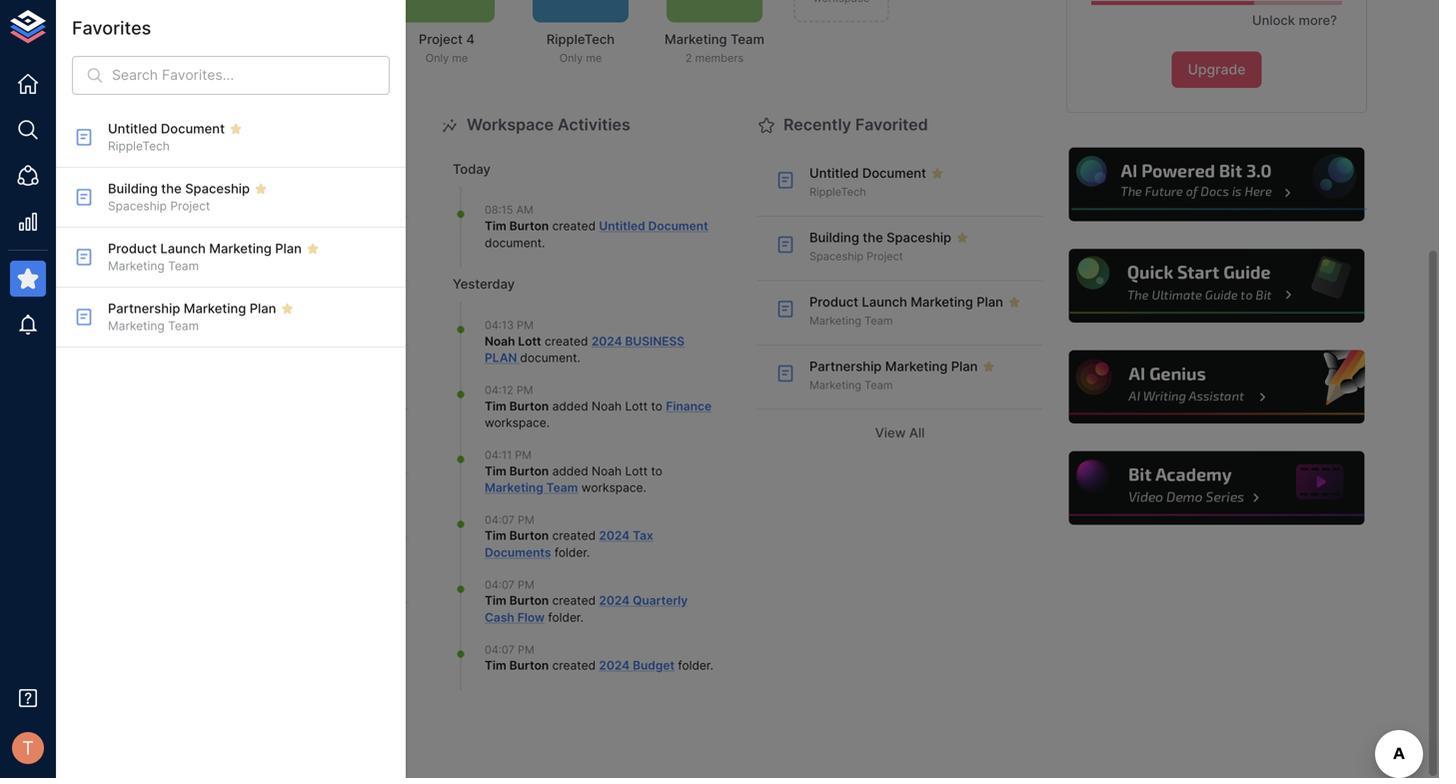 Task type: describe. For each thing, give the bounding box(es) containing it.
added for .
[[552, 399, 588, 414]]

0 vertical spatial rippletech
[[547, 31, 615, 47]]

untitled document link
[[599, 219, 708, 233]]

2024 quarterly cash flow
[[485, 594, 688, 625]]

project inside project 4 only me
[[419, 31, 463, 47]]

untitled inside untitled document finance
[[176, 165, 225, 181]]

5 burton from the top
[[510, 594, 549, 609]]

2024 budget link
[[599, 659, 675, 673]]

am
[[516, 204, 534, 217]]

. inside 04:12 pm tim burton added noah lott to finance workspace .
[[547, 416, 550, 430]]

tim burton created for cash
[[485, 594, 599, 609]]

4 burton from the top
[[510, 529, 549, 544]]

04:07 pm for 2024 quarterly cash flow
[[485, 579, 535, 592]]

document inside 08:15 am tim burton created untitled document document .
[[485, 236, 542, 250]]

1 vertical spatial the
[[863, 230, 883, 245]]

only inside project 4 only me
[[426, 52, 449, 65]]

project 4 only me
[[419, 31, 475, 65]]

pm inside 04:12 pm tim burton added noah lott to finance workspace .
[[517, 384, 533, 397]]

. inside 04:11 pm tim burton added noah lott to marketing team workspace .
[[643, 481, 647, 495]]

0 horizontal spatial documents
[[208, 115, 297, 135]]

08:15 am tim burton created untitled document document .
[[485, 204, 708, 250]]

2 inside 2 members link
[[150, 52, 156, 65]]

folder . for documents
[[551, 546, 590, 560]]

created inside 04:07 pm tim burton created 2024 budget folder .
[[552, 659, 596, 673]]

me inside rippletech only me
[[586, 52, 602, 65]]

2024 business plan
[[485, 334, 685, 365]]

2024 inside 04:07 pm tim burton created 2024 budget folder .
[[599, 659, 630, 673]]

1 vertical spatial spaceship project
[[810, 250, 903, 263]]

1 horizontal spatial building
[[810, 230, 860, 245]]

0 vertical spatial spaceship project
[[108, 199, 210, 214]]

burton for 04:12 pm tim burton added noah lott to finance workspace .
[[510, 399, 549, 414]]

unlock more?
[[1253, 12, 1338, 28]]

0 vertical spatial lott
[[518, 334, 541, 349]]

0 horizontal spatial product launch marketing plan
[[108, 241, 302, 256]]

0 horizontal spatial project
[[170, 199, 210, 214]]

workspace inside 04:12 pm tim burton added noah lott to finance workspace .
[[485, 416, 547, 430]]

quarterly
[[633, 594, 688, 609]]

04:07 inside 04:07 pm tim burton created 2024 budget folder .
[[485, 644, 515, 657]]

pm inside 04:07 pm tim burton created 2024 budget folder .
[[518, 644, 535, 657]]

0 vertical spatial partnership marketing plan
[[108, 301, 276, 316]]

untitled document finance
[[176, 165, 293, 199]]

folder inside 04:07 pm tim burton created 2024 budget folder .
[[678, 659, 710, 673]]

burton for 04:07 pm tim burton created 2024 budget folder .
[[510, 659, 549, 673]]

3 help image from the top
[[1067, 348, 1367, 427]]

tim burton created for documents
[[485, 529, 599, 544]]

flow
[[518, 611, 545, 625]]

burton for 08:15 am tim burton created untitled document document .
[[510, 219, 549, 233]]

t
[[22, 738, 34, 760]]

only inside only me link
[[292, 52, 315, 65]]

partnership marketing plan marketing team
[[176, 230, 344, 263]]

marketing team link
[[485, 481, 578, 495]]

0 horizontal spatial untitled document
[[108, 121, 225, 136]]

folder for cash
[[548, 611, 580, 625]]

created inside 08:15 am tim burton created untitled document document .
[[552, 219, 596, 233]]

0 horizontal spatial launch
[[160, 241, 206, 256]]

to for marketing team
[[651, 464, 663, 479]]

0 vertical spatial the
[[161, 181, 182, 196]]

4 tim from the top
[[485, 529, 507, 544]]

1 members from the left
[[160, 52, 208, 65]]

1 vertical spatial partnership
[[108, 301, 180, 316]]

today
[[453, 161, 491, 177]]

tim for 08:15 am tim burton created untitled document document .
[[485, 219, 507, 233]]

template
[[282, 294, 350, 310]]

plan inside business plan template marketing team
[[244, 294, 279, 310]]

marketing inside marketing team 2 members
[[665, 31, 727, 47]]

partnership inside partnership marketing plan marketing team
[[176, 230, 248, 245]]

marketing inside business plan template marketing team
[[176, 314, 228, 327]]

folder for documents
[[555, 546, 587, 560]]

pm up "noah lott created"
[[517, 319, 534, 332]]

folder . for cash
[[545, 611, 584, 625]]

2024 quarterly cash flow link
[[485, 594, 688, 625]]

yesterday
[[453, 277, 515, 292]]

lott for .
[[625, 399, 648, 414]]

. inside 04:07 pm tim burton created 2024 budget folder .
[[710, 659, 714, 673]]

lott for workspace
[[625, 464, 648, 479]]

04:13 pm
[[485, 319, 534, 332]]

04:07 pm for 2024 tax documents
[[485, 514, 535, 527]]

marketing team 2 members
[[665, 31, 765, 65]]

0 vertical spatial building
[[108, 181, 158, 196]]

tim for 04:11 pm tim burton added noah lott to marketing team workspace .
[[485, 464, 507, 479]]

recently favorited
[[784, 115, 928, 135]]

view
[[875, 426, 906, 441]]

0 vertical spatial building the spaceship
[[108, 181, 250, 196]]

members inside marketing team 2 members
[[695, 52, 744, 65]]

finance inside 04:12 pm tim burton added noah lott to finance workspace .
[[666, 399, 712, 414]]

04:11
[[485, 449, 512, 462]]

04:13
[[485, 319, 514, 332]]

1 vertical spatial launch
[[862, 294, 907, 310]]

Search Favorites... text field
[[112, 56, 390, 95]]

created for business
[[545, 334, 588, 349]]



Task type: locate. For each thing, give the bounding box(es) containing it.
all
[[909, 426, 925, 441]]

2024
[[592, 334, 622, 349], [599, 529, 630, 544], [599, 594, 630, 609], [599, 659, 630, 673]]

noah down 04:13
[[485, 334, 515, 349]]

workspace
[[467, 115, 554, 135]]

to left finance link
[[651, 399, 663, 414]]

created down 2024 quarterly cash flow
[[552, 659, 596, 673]]

lott left finance link
[[625, 399, 648, 414]]

1 help image from the top
[[1067, 145, 1367, 225]]

rippletech only me
[[547, 31, 615, 65]]

4
[[466, 31, 475, 47]]

folder . up 04:07 pm tim burton created 2024 budget folder . at the left of the page
[[545, 611, 584, 625]]

plan inside partnership marketing plan marketing team
[[318, 230, 344, 245]]

plan
[[318, 230, 344, 245], [275, 241, 302, 256], [977, 294, 1004, 310], [250, 301, 276, 316], [951, 359, 978, 374]]

created down 04:11 pm tim burton added noah lott to marketing team workspace .
[[552, 529, 596, 544]]

0 vertical spatial plan
[[244, 294, 279, 310]]

noah inside 04:12 pm tim burton added noah lott to finance workspace .
[[592, 399, 622, 414]]

lott inside 04:11 pm tim burton added noah lott to marketing team workspace .
[[625, 464, 648, 479]]

0 horizontal spatial spaceship project
[[108, 199, 210, 214]]

upgrade button
[[1172, 52, 1262, 88]]

pm right the 04:11
[[515, 449, 532, 462]]

1 horizontal spatial documents
[[485, 546, 551, 560]]

04:07 for 2024 quarterly cash flow
[[485, 579, 515, 592]]

recently
[[784, 115, 852, 135]]

spaceship project
[[108, 199, 210, 214], [810, 250, 903, 263]]

1 horizontal spatial rippletech
[[547, 31, 615, 47]]

burton up marketing team link
[[510, 464, 549, 479]]

rippletech
[[547, 31, 615, 47], [108, 139, 170, 154], [810, 186, 866, 199]]

finance inside untitled document finance
[[176, 186, 217, 199]]

1 horizontal spatial members
[[695, 52, 744, 65]]

noah inside 04:11 pm tim burton added noah lott to marketing team workspace .
[[592, 464, 622, 479]]

1 horizontal spatial me
[[452, 52, 468, 65]]

created
[[552, 219, 596, 233], [545, 334, 588, 349], [552, 529, 596, 544], [552, 594, 596, 609], [552, 659, 596, 673]]

workspace activities
[[467, 115, 631, 135]]

folder up '2024 quarterly cash flow' link
[[555, 546, 587, 560]]

1 horizontal spatial plan
[[485, 351, 517, 365]]

to up tax
[[651, 464, 663, 479]]

tim down marketing team link
[[485, 529, 507, 544]]

1 tim burton created from the top
[[485, 529, 599, 544]]

0 horizontal spatial plan
[[244, 294, 279, 310]]

2 vertical spatial project
[[867, 250, 903, 263]]

business inside 2024 business plan
[[625, 334, 685, 349]]

tim down 08:15
[[485, 219, 507, 233]]

2024 tax documents link
[[485, 529, 654, 560]]

2 burton from the top
[[510, 399, 549, 414]]

document down am
[[485, 236, 542, 250]]

partnership marketing plan down partnership marketing plan marketing team
[[108, 301, 276, 316]]

1 horizontal spatial only
[[426, 52, 449, 65]]

members
[[160, 52, 208, 65], [695, 52, 744, 65]]

launch
[[160, 241, 206, 256], [862, 294, 907, 310]]

0 horizontal spatial finance
[[176, 186, 217, 199]]

business plan template marketing team
[[176, 294, 350, 327]]

to
[[651, 399, 663, 414], [651, 464, 663, 479]]

burton inside 04:11 pm tim burton added noah lott to marketing team workspace .
[[510, 464, 549, 479]]

team inside 04:11 pm tim burton added noah lott to marketing team workspace .
[[546, 481, 578, 495]]

0 horizontal spatial building the spaceship
[[108, 181, 250, 196]]

0 horizontal spatial 2
[[150, 52, 156, 65]]

1 vertical spatial document
[[520, 351, 577, 365]]

0 vertical spatial launch
[[160, 241, 206, 256]]

1 horizontal spatial product launch marketing plan
[[810, 294, 1004, 310]]

1 vertical spatial building
[[810, 230, 860, 245]]

0 vertical spatial tim burton created
[[485, 529, 599, 544]]

finance link
[[666, 399, 712, 414]]

2 horizontal spatial only
[[559, 52, 583, 65]]

workspace
[[485, 416, 547, 430], [582, 481, 643, 495]]

partnership
[[176, 230, 248, 245], [108, 301, 180, 316], [810, 359, 882, 374]]

added inside 04:11 pm tim burton added noah lott to marketing team workspace .
[[552, 464, 588, 479]]

team inside partnership marketing plan marketing team
[[231, 250, 259, 263]]

plan
[[244, 294, 279, 310], [485, 351, 517, 365]]

folder . up '2024 quarterly cash flow' link
[[551, 546, 590, 560]]

2 members
[[150, 52, 208, 65]]

2 04:07 from the top
[[485, 579, 515, 592]]

document
[[485, 236, 542, 250], [520, 351, 577, 365]]

2024 for tax
[[599, 529, 630, 544]]

only me
[[292, 52, 334, 65]]

04:07 pm down marketing team link
[[485, 514, 535, 527]]

rippletech down recent
[[108, 139, 170, 154]]

created up document .
[[545, 334, 588, 349]]

1 vertical spatial rippletech
[[108, 139, 170, 154]]

1 horizontal spatial launch
[[862, 294, 907, 310]]

1 added from the top
[[552, 399, 588, 414]]

2 members link
[[124, 0, 234, 66]]

0 vertical spatial folder .
[[551, 546, 590, 560]]

document down "noah lott created"
[[520, 351, 577, 365]]

0 vertical spatial 04:07 pm
[[485, 514, 535, 527]]

1 to from the top
[[651, 399, 663, 414]]

me inside project 4 only me
[[452, 52, 468, 65]]

2024 inside 2024 quarterly cash flow
[[599, 594, 630, 609]]

0 vertical spatial product launch marketing plan
[[108, 241, 302, 256]]

plan up 04:12
[[485, 351, 517, 365]]

1 vertical spatial noah
[[592, 399, 622, 414]]

1 vertical spatial product launch marketing plan
[[810, 294, 1004, 310]]

added for workspace
[[552, 464, 588, 479]]

1 horizontal spatial 2
[[686, 52, 692, 65]]

2024 left the budget
[[599, 659, 630, 673]]

the
[[161, 181, 182, 196], [863, 230, 883, 245]]

untitled inside 08:15 am tim burton created untitled document document .
[[599, 219, 645, 233]]

workspace up tax
[[582, 481, 643, 495]]

burton down am
[[510, 219, 549, 233]]

1 vertical spatial project
[[170, 199, 210, 214]]

building the spaceship
[[108, 181, 250, 196], [810, 230, 952, 245]]

burton down 04:12
[[510, 399, 549, 414]]

1 horizontal spatial project
[[419, 31, 463, 47]]

1 burton from the top
[[510, 219, 549, 233]]

0 vertical spatial untitled document
[[108, 121, 225, 136]]

finance
[[176, 186, 217, 199], [666, 399, 712, 414]]

unlock more? button
[[1242, 5, 1343, 36]]

2024 for quarterly
[[599, 594, 630, 609]]

product
[[108, 241, 157, 256], [810, 294, 859, 310]]

2024 left quarterly
[[599, 594, 630, 609]]

noah
[[485, 334, 515, 349], [592, 399, 622, 414], [592, 464, 622, 479]]

product launch marketing plan
[[108, 241, 302, 256], [810, 294, 1004, 310]]

1 horizontal spatial business
[[625, 334, 685, 349]]

lott up tax
[[625, 464, 648, 479]]

tim down the 04:11
[[485, 464, 507, 479]]

noah lott created
[[485, 334, 592, 349]]

favorites
[[72, 17, 151, 39]]

plan inside 2024 business plan
[[485, 351, 517, 365]]

noah down 04:12 pm tim burton added noah lott to finance workspace .
[[592, 464, 622, 479]]

noah down the 2024 business plan link
[[592, 399, 622, 414]]

2 vertical spatial partnership
[[810, 359, 882, 374]]

business
[[176, 294, 240, 310], [625, 334, 685, 349]]

2 help image from the top
[[1067, 246, 1367, 326]]

0 horizontal spatial rippletech
[[108, 139, 170, 154]]

04:07 pm
[[485, 514, 535, 527], [485, 579, 535, 592]]

to for finance
[[651, 399, 663, 414]]

04:11 pm tim burton added noah lott to marketing team workspace .
[[485, 449, 663, 495]]

project
[[419, 31, 463, 47], [170, 199, 210, 214], [867, 250, 903, 263]]

1 vertical spatial 04:07
[[485, 579, 515, 592]]

2 vertical spatial folder
[[678, 659, 710, 673]]

cash
[[485, 611, 515, 625]]

burton down marketing team link
[[510, 529, 549, 544]]

1 horizontal spatial product
[[810, 294, 859, 310]]

0 vertical spatial documents
[[208, 115, 297, 135]]

04:07 up "cash"
[[485, 579, 515, 592]]

tim up "cash"
[[485, 594, 507, 609]]

document inside 08:15 am tim burton created untitled document document .
[[648, 219, 708, 233]]

2 horizontal spatial project
[[867, 250, 903, 263]]

tim burton created
[[485, 529, 599, 544], [485, 594, 599, 609]]

3 only from the left
[[559, 52, 583, 65]]

unlock
[[1253, 12, 1296, 28]]

0 horizontal spatial members
[[160, 52, 208, 65]]

1 only from the left
[[292, 52, 315, 65]]

added inside 04:12 pm tim burton added noah lott to finance workspace .
[[552, 399, 588, 414]]

0 horizontal spatial the
[[161, 181, 182, 196]]

burton inside 04:07 pm tim burton created 2024 budget folder .
[[510, 659, 549, 673]]

created for quarterly
[[552, 594, 596, 609]]

1 vertical spatial partnership marketing plan
[[810, 359, 978, 374]]

workspace inside 04:11 pm tim burton added noah lott to marketing team workspace .
[[582, 481, 643, 495]]

5 tim from the top
[[485, 594, 507, 609]]

view all
[[875, 426, 925, 441]]

partnership marketing plan up view
[[810, 359, 978, 374]]

only inside rippletech only me
[[559, 52, 583, 65]]

pm down flow
[[518, 644, 535, 657]]

2 me from the left
[[452, 52, 468, 65]]

0 horizontal spatial only
[[292, 52, 315, 65]]

2 added from the top
[[552, 464, 588, 479]]

6 tim from the top
[[485, 659, 507, 673]]

3 burton from the top
[[510, 464, 549, 479]]

plan left the template
[[244, 294, 279, 310]]

1 vertical spatial documents
[[485, 546, 551, 560]]

team inside business plan template marketing team
[[231, 314, 259, 327]]

0 vertical spatial to
[[651, 399, 663, 414]]

0 vertical spatial 04:07
[[485, 514, 515, 527]]

document inside untitled document finance
[[229, 165, 293, 181]]

untitled
[[108, 121, 157, 136], [176, 165, 225, 181], [810, 165, 859, 181], [599, 219, 645, 233]]

1 horizontal spatial partnership marketing plan
[[810, 359, 978, 374]]

2 vertical spatial rippletech
[[810, 186, 866, 199]]

2024 tax documents
[[485, 529, 654, 560]]

2 vertical spatial lott
[[625, 464, 648, 479]]

04:07 pm up "cash"
[[485, 579, 535, 592]]

1 horizontal spatial untitled document
[[810, 165, 927, 181]]

2 vertical spatial noah
[[592, 464, 622, 479]]

1 vertical spatial product
[[810, 294, 859, 310]]

2 members from the left
[[695, 52, 744, 65]]

.
[[542, 236, 545, 250], [577, 351, 581, 365], [547, 416, 550, 430], [643, 481, 647, 495], [587, 546, 590, 560], [580, 611, 584, 625], [710, 659, 714, 673]]

1 vertical spatial to
[[651, 464, 663, 479]]

burton inside 04:12 pm tim burton added noah lott to finance workspace .
[[510, 399, 549, 414]]

4 help image from the top
[[1067, 449, 1367, 528]]

folder right the budget
[[678, 659, 710, 673]]

04:12 pm tim burton added noah lott to finance workspace .
[[485, 384, 712, 430]]

burton up flow
[[510, 594, 549, 609]]

08:15
[[485, 204, 513, 217]]

0 horizontal spatial partnership marketing plan
[[108, 301, 276, 316]]

t button
[[6, 727, 50, 771]]

2 only from the left
[[426, 52, 449, 65]]

2 to from the top
[[651, 464, 663, 479]]

more?
[[1299, 12, 1338, 28]]

favorited
[[856, 115, 928, 135]]

pm
[[517, 319, 534, 332], [517, 384, 533, 397], [515, 449, 532, 462], [518, 514, 535, 527], [518, 579, 535, 592], [518, 644, 535, 657]]

lott down 04:13 pm
[[518, 334, 541, 349]]

lott
[[518, 334, 541, 349], [625, 399, 648, 414], [625, 464, 648, 479]]

to inside 04:11 pm tim burton added noah lott to marketing team workspace .
[[651, 464, 663, 479]]

building
[[108, 181, 158, 196], [810, 230, 860, 245]]

0 horizontal spatial workspace
[[485, 416, 547, 430]]

marketing inside 04:11 pm tim burton added noah lott to marketing team workspace .
[[485, 481, 544, 495]]

pm down marketing team link
[[518, 514, 535, 527]]

2024 inside 2024 business plan
[[592, 334, 622, 349]]

team
[[731, 31, 765, 47], [231, 250, 259, 263], [168, 259, 199, 274], [231, 314, 259, 327], [865, 314, 893, 327], [168, 319, 199, 334], [865, 379, 893, 392], [546, 481, 578, 495]]

document
[[161, 121, 225, 136], [229, 165, 293, 181], [863, 165, 927, 181], [648, 219, 708, 233]]

1 vertical spatial finance
[[666, 399, 712, 414]]

1 vertical spatial workspace
[[582, 481, 643, 495]]

spaceship
[[185, 181, 250, 196], [108, 199, 167, 214], [887, 230, 952, 245], [810, 250, 864, 263]]

burton for 04:11 pm tim burton added noah lott to marketing team workspace .
[[510, 464, 549, 479]]

team inside marketing team 2 members
[[731, 31, 765, 47]]

2 tim from the top
[[485, 399, 507, 414]]

1 vertical spatial business
[[625, 334, 685, 349]]

0 horizontal spatial business
[[176, 294, 240, 310]]

tim for 04:07 pm tim burton created 2024 budget folder .
[[485, 659, 507, 673]]

2024 left tax
[[599, 529, 630, 544]]

rippletech up activities
[[547, 31, 615, 47]]

2 vertical spatial 04:07
[[485, 644, 515, 657]]

0 vertical spatial project
[[419, 31, 463, 47]]

budget
[[633, 659, 675, 673]]

untitled document down recently favorited
[[810, 165, 927, 181]]

2024 business plan link
[[485, 334, 685, 365]]

tim burton created down marketing team link
[[485, 529, 599, 544]]

tax
[[633, 529, 654, 544]]

2024 up 04:12 pm tim burton added noah lott to finance workspace .
[[592, 334, 622, 349]]

04:07 for 2024 tax documents
[[485, 514, 515, 527]]

0 vertical spatial business
[[176, 294, 240, 310]]

04:07
[[485, 514, 515, 527], [485, 579, 515, 592], [485, 644, 515, 657]]

2024 for business
[[592, 334, 622, 349]]

untitled document down 2 members at top
[[108, 121, 225, 136]]

04:07 down "cash"
[[485, 644, 515, 657]]

04:07 pm tim burton created 2024 budget folder .
[[485, 644, 714, 673]]

1 04:07 from the top
[[485, 514, 515, 527]]

tim
[[485, 219, 507, 233], [485, 399, 507, 414], [485, 464, 507, 479], [485, 529, 507, 544], [485, 594, 507, 609], [485, 659, 507, 673]]

3 04:07 from the top
[[485, 644, 515, 657]]

04:07 down marketing team link
[[485, 514, 515, 527]]

1 vertical spatial 04:07 pm
[[485, 579, 535, 592]]

tim for 04:12 pm tim burton added noah lott to finance workspace .
[[485, 399, 507, 414]]

1 horizontal spatial building the spaceship
[[810, 230, 952, 245]]

view all button
[[758, 418, 1043, 449]]

1 horizontal spatial workspace
[[582, 481, 643, 495]]

added
[[552, 399, 588, 414], [552, 464, 588, 479]]

folder
[[555, 546, 587, 560], [548, 611, 580, 625], [678, 659, 710, 673]]

0 vertical spatial noah
[[485, 334, 515, 349]]

tim inside 04:12 pm tim burton added noah lott to finance workspace .
[[485, 399, 507, 414]]

added down document .
[[552, 399, 588, 414]]

tim down "cash"
[[485, 659, 507, 673]]

2 inside marketing team 2 members
[[686, 52, 692, 65]]

burton inside 08:15 am tim burton created untitled document document .
[[510, 219, 549, 233]]

2
[[150, 52, 156, 65], [686, 52, 692, 65]]

tim burton created up flow
[[485, 594, 599, 609]]

marketing team
[[108, 259, 199, 274], [810, 314, 893, 327], [108, 319, 199, 334], [810, 379, 893, 392]]

0 horizontal spatial building
[[108, 181, 158, 196]]

help image
[[1067, 145, 1367, 225], [1067, 246, 1367, 326], [1067, 348, 1367, 427], [1067, 449, 1367, 528]]

tim down 04:12
[[485, 399, 507, 414]]

. inside 08:15 am tim burton created untitled document document .
[[542, 236, 545, 250]]

2024 inside 2024 tax documents
[[599, 529, 630, 544]]

2 04:07 pm from the top
[[485, 579, 535, 592]]

me
[[318, 52, 334, 65], [452, 52, 468, 65], [586, 52, 602, 65]]

1 2 from the left
[[150, 52, 156, 65]]

tim inside 08:15 am tim burton created untitled document document .
[[485, 219, 507, 233]]

documents inside 2024 tax documents
[[485, 546, 551, 560]]

partnership marketing plan
[[108, 301, 276, 316], [810, 359, 978, 374]]

lott inside 04:12 pm tim burton added noah lott to finance workspace .
[[625, 399, 648, 414]]

documents up flow
[[485, 546, 551, 560]]

pm inside 04:11 pm tim burton added noah lott to marketing team workspace .
[[515, 449, 532, 462]]

1 vertical spatial folder
[[548, 611, 580, 625]]

1 vertical spatial building the spaceship
[[810, 230, 952, 245]]

3 tim from the top
[[485, 464, 507, 479]]

only
[[292, 52, 315, 65], [426, 52, 449, 65], [559, 52, 583, 65]]

0 vertical spatial added
[[552, 399, 588, 414]]

1 horizontal spatial the
[[863, 230, 883, 245]]

recent documents
[[150, 115, 297, 135]]

burton down flow
[[510, 659, 549, 673]]

tim inside 04:11 pm tim burton added noah lott to marketing team workspace .
[[485, 464, 507, 479]]

business down partnership marketing plan marketing team
[[176, 294, 240, 310]]

1 04:07 pm from the top
[[485, 514, 535, 527]]

1 vertical spatial added
[[552, 464, 588, 479]]

1 horizontal spatial spaceship project
[[810, 250, 903, 263]]

pm right 04:12
[[517, 384, 533, 397]]

2 2 from the left
[[686, 52, 692, 65]]

rippletech down recently favorited
[[810, 186, 866, 199]]

only me link
[[258, 0, 368, 66]]

workspace up the 04:11
[[485, 416, 547, 430]]

document .
[[520, 351, 581, 365]]

6 burton from the top
[[510, 659, 549, 673]]

noah for workspace
[[592, 399, 622, 414]]

folder right flow
[[548, 611, 580, 625]]

0 vertical spatial product
[[108, 241, 157, 256]]

business up finance link
[[625, 334, 685, 349]]

0 vertical spatial folder
[[555, 546, 587, 560]]

1 me from the left
[[318, 52, 334, 65]]

1 vertical spatial lott
[[625, 399, 648, 414]]

documents
[[208, 115, 297, 135], [485, 546, 551, 560]]

1 vertical spatial folder .
[[545, 611, 584, 625]]

1 tim from the top
[[485, 219, 507, 233]]

1 vertical spatial plan
[[485, 351, 517, 365]]

2 tim burton created from the top
[[485, 594, 599, 609]]

1 vertical spatial tim burton created
[[485, 594, 599, 609]]

1 horizontal spatial finance
[[666, 399, 712, 414]]

added up marketing team link
[[552, 464, 588, 479]]

3 me from the left
[[586, 52, 602, 65]]

noah for team
[[592, 464, 622, 479]]

to inside 04:12 pm tim burton added noah lott to finance workspace .
[[651, 399, 663, 414]]

04:12
[[485, 384, 514, 397]]

documents down search favorites... text field
[[208, 115, 297, 135]]

0 horizontal spatial product
[[108, 241, 157, 256]]

0 vertical spatial partnership
[[176, 230, 248, 245]]

recent
[[150, 115, 204, 135]]

pm up flow
[[518, 579, 535, 592]]

created left untitled document link in the top left of the page
[[552, 219, 596, 233]]

2 horizontal spatial rippletech
[[810, 186, 866, 199]]

marketing
[[665, 31, 727, 47], [252, 230, 314, 245], [209, 241, 272, 256], [176, 250, 228, 263], [108, 259, 165, 274], [911, 294, 973, 310], [184, 301, 246, 316], [176, 314, 228, 327], [810, 314, 862, 327], [108, 319, 165, 334], [885, 359, 948, 374], [810, 379, 862, 392], [485, 481, 544, 495]]

created down 2024 tax documents
[[552, 594, 596, 609]]

created for tax
[[552, 529, 596, 544]]

upgrade
[[1188, 61, 1246, 78]]

1 vertical spatial untitled document
[[810, 165, 927, 181]]

business inside business plan template marketing team
[[176, 294, 240, 310]]

activities
[[558, 115, 631, 135]]

2 horizontal spatial me
[[586, 52, 602, 65]]

tim inside 04:07 pm tim burton created 2024 budget folder .
[[485, 659, 507, 673]]



Task type: vqa. For each thing, say whether or not it's contained in the screenshot.


